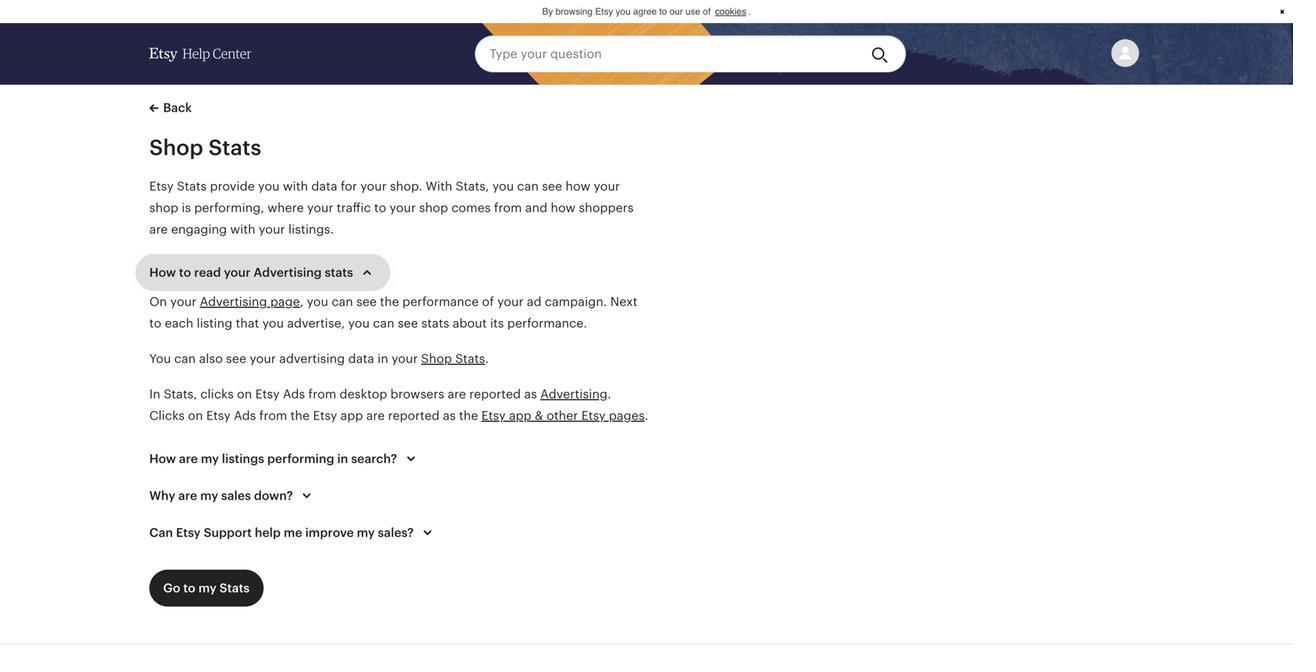 Task type: vqa. For each thing, say whether or not it's contained in the screenshot.
2nd How from the bottom
yes



Task type: locate. For each thing, give the bounding box(es) containing it.
1 horizontal spatial reported
[[470, 387, 521, 401]]

use
[[686, 6, 701, 17]]

from
[[494, 201, 522, 215], [309, 387, 337, 401], [259, 409, 287, 423]]

0 horizontal spatial reported
[[388, 409, 440, 423]]

advertising page link
[[200, 295, 300, 309]]

data left for
[[312, 179, 338, 193]]

1 horizontal spatial as
[[525, 387, 537, 401]]

are down shop stats link
[[448, 387, 466, 401]]

from inside etsy stats provide you with data for your shop. with stats, you can see how your shop is performing, where your traffic to your shop comes from and how shoppers are engaging with your listings.
[[494, 201, 522, 215]]

to left our
[[660, 6, 667, 17]]

sales
[[221, 489, 251, 503]]

shop stats
[[149, 136, 262, 160]]

with up where
[[283, 179, 308, 193]]

etsy inside etsy stats provide you with data for your shop. with stats, you can see how your shop is performing, where your traffic to your shop comes from and how shoppers are engaging with your listings.
[[149, 179, 174, 193]]

0 vertical spatial ads
[[283, 387, 305, 401]]

how to read your advertising stats
[[149, 266, 353, 280]]

stats down performance
[[422, 317, 450, 330]]

1 vertical spatial in
[[337, 452, 348, 466]]

by browsing etsy you agree to our use of cookies .
[[543, 6, 751, 17]]

1 vertical spatial shop
[[421, 352, 452, 366]]

reported for the
[[388, 409, 440, 423]]

the
[[380, 295, 399, 309], [291, 409, 310, 423], [459, 409, 478, 423]]

help
[[255, 526, 281, 540]]

1 vertical spatial as
[[443, 409, 456, 423]]

the inside the , you can see the performance of your ad campaign. next to each listing that you advertise, you can see stats about its performance.
[[380, 295, 399, 309]]

0 horizontal spatial data
[[312, 179, 338, 193]]

how inside dropdown button
[[149, 266, 176, 280]]

go
[[163, 582, 180, 595]]

on
[[237, 387, 252, 401], [188, 409, 203, 423]]

etsy up engaging
[[149, 179, 174, 193]]

from inside . clicks on etsy ads from the etsy app are reported as the
[[259, 409, 287, 423]]

reported down shop stats link
[[470, 387, 521, 401]]

down?
[[254, 489, 293, 503]]

can
[[518, 179, 539, 193], [332, 295, 353, 309], [373, 317, 395, 330], [174, 352, 196, 366]]

0 horizontal spatial app
[[341, 409, 363, 423]]

etsy left &
[[482, 409, 506, 423]]

your
[[361, 179, 387, 193], [594, 179, 620, 193], [307, 201, 334, 215], [390, 201, 416, 215], [259, 223, 285, 236], [224, 266, 251, 280], [170, 295, 197, 309], [498, 295, 524, 309], [250, 352, 276, 366], [392, 352, 418, 366]]

of
[[703, 6, 711, 17], [482, 295, 494, 309]]

ads
[[283, 387, 305, 401], [234, 409, 256, 423]]

1 horizontal spatial in
[[378, 352, 389, 366]]

app inside . clicks on etsy ads from the etsy app are reported as the
[[341, 409, 363, 423]]

my left 'listings'
[[201, 452, 219, 466]]

clicks
[[149, 409, 185, 423]]

where
[[268, 201, 304, 215]]

pages
[[609, 409, 645, 423]]

stats up is
[[177, 179, 207, 193]]

as
[[525, 387, 537, 401], [443, 409, 456, 423]]

1 vertical spatial of
[[482, 295, 494, 309]]

1 vertical spatial stats
[[422, 317, 450, 330]]

why are my sales down?
[[149, 489, 293, 503]]

from left the and
[[494, 201, 522, 215]]

my left sales
[[200, 489, 218, 503]]

engaging
[[171, 223, 227, 236]]

other
[[547, 409, 579, 423]]

1 app from the left
[[341, 409, 363, 423]]

0 horizontal spatial on
[[188, 409, 203, 423]]

see right also
[[226, 352, 247, 366]]

cookies
[[716, 6, 747, 17]]

in up in stats, clicks on etsy ads from desktop browsers are reported as advertising
[[378, 352, 389, 366]]

are down clicks
[[179, 452, 198, 466]]

see down performance
[[398, 317, 418, 330]]

are right why
[[178, 489, 197, 503]]

1 vertical spatial reported
[[388, 409, 440, 423]]

advertising up page
[[254, 266, 322, 280]]

shop
[[149, 201, 178, 215], [419, 201, 448, 215]]

0 horizontal spatial from
[[259, 409, 287, 423]]

of up 'its'
[[482, 295, 494, 309]]

2 horizontal spatial the
[[459, 409, 478, 423]]

how up on
[[149, 266, 176, 280]]

1 horizontal spatial stats
[[422, 317, 450, 330]]

reported down browsers at the bottom left of page
[[388, 409, 440, 423]]

advertising
[[254, 266, 322, 280], [200, 295, 267, 309], [541, 387, 608, 401]]

0 horizontal spatial the
[[291, 409, 310, 423]]

to left read
[[179, 266, 191, 280]]

your inside the , you can see the performance of your ad campaign. next to each listing that you advertise, you can see stats about its performance.
[[498, 295, 524, 309]]

in left search?
[[337, 452, 348, 466]]

0 horizontal spatial as
[[443, 409, 456, 423]]

data
[[312, 179, 338, 193], [348, 352, 375, 366]]

from down you can also see your advertising data in your shop stats .
[[309, 387, 337, 401]]

0 vertical spatial from
[[494, 201, 522, 215]]

stats,
[[456, 179, 489, 193], [164, 387, 197, 401]]

how to read your advertising stats button
[[136, 254, 390, 291]]

stats down support
[[220, 582, 250, 595]]

you up where
[[258, 179, 280, 193]]

0 vertical spatial with
[[283, 179, 308, 193]]

my inside 'dropdown button'
[[200, 489, 218, 503]]

from up how are my listings performing in search?
[[259, 409, 287, 423]]

1 vertical spatial from
[[309, 387, 337, 401]]

are
[[149, 223, 168, 236], [448, 387, 466, 401], [366, 409, 385, 423], [179, 452, 198, 466], [178, 489, 197, 503]]

back link
[[149, 99, 192, 117]]

next
[[611, 295, 638, 309]]

0 vertical spatial on
[[237, 387, 252, 401]]

stats, up comes
[[456, 179, 489, 193]]

its
[[490, 317, 504, 330]]

you left agree
[[616, 6, 631, 17]]

1 vertical spatial how
[[149, 452, 176, 466]]

etsy right browsing
[[596, 6, 614, 17]]

stats
[[325, 266, 353, 280], [422, 317, 450, 330]]

1 horizontal spatial ads
[[283, 387, 305, 401]]

stats, inside etsy stats provide you with data for your shop. with stats, you can see how your shop is performing, where your traffic to your shop comes from and how shoppers are engaging with your listings.
[[456, 179, 489, 193]]

0 horizontal spatial ads
[[234, 409, 256, 423]]

to right traffic
[[374, 201, 387, 215]]

listing
[[197, 317, 233, 330]]

can inside etsy stats provide you with data for your shop. with stats, you can see how your shop is performing, where your traffic to your shop comes from and how shoppers are engaging with your listings.
[[518, 179, 539, 193]]

0 vertical spatial stats,
[[456, 179, 489, 193]]

see
[[542, 179, 563, 193], [357, 295, 377, 309], [398, 317, 418, 330], [226, 352, 247, 366]]

see up the and
[[542, 179, 563, 193]]

1 vertical spatial with
[[230, 223, 256, 236]]

to down on
[[149, 317, 162, 330]]

as inside . clicks on etsy ads from the etsy app are reported as the
[[443, 409, 456, 423]]

traffic
[[337, 201, 371, 215]]

to
[[660, 6, 667, 17], [374, 201, 387, 215], [179, 266, 191, 280], [149, 317, 162, 330], [183, 582, 196, 595]]

to inside dropdown button
[[179, 266, 191, 280]]

etsy app & other etsy pages link
[[482, 409, 645, 423]]

as up &
[[525, 387, 537, 401]]

my inside dropdown button
[[201, 452, 219, 466]]

1 horizontal spatial app
[[509, 409, 532, 423]]

0 horizontal spatial stats,
[[164, 387, 197, 401]]

center
[[213, 46, 252, 61]]

read
[[194, 266, 221, 280]]

app left &
[[509, 409, 532, 423]]

1 horizontal spatial data
[[348, 352, 375, 366]]

ads up 'listings'
[[234, 409, 256, 423]]

0 vertical spatial of
[[703, 6, 711, 17]]

provide
[[210, 179, 255, 193]]

.
[[749, 6, 751, 17], [485, 352, 489, 366], [608, 387, 612, 401], [645, 409, 649, 423]]

are down in stats, clicks on etsy ads from desktop browsers are reported as advertising
[[366, 409, 385, 423]]

0 vertical spatial data
[[312, 179, 338, 193]]

your down where
[[259, 223, 285, 236]]

how up why
[[149, 452, 176, 466]]

1 vertical spatial on
[[188, 409, 203, 423]]

you
[[616, 6, 631, 17], [258, 179, 280, 193], [493, 179, 514, 193], [307, 295, 329, 309], [263, 317, 284, 330], [348, 317, 370, 330]]

how right the and
[[551, 201, 576, 215]]

to inside the , you can see the performance of your ad campaign. next to each listing that you advertise, you can see stats about its performance.
[[149, 317, 162, 330]]

see inside etsy stats provide you with data for your shop. with stats, you can see how your shop is performing, where your traffic to your shop comes from and how shoppers are engaging with your listings.
[[542, 179, 563, 193]]

your inside how to read your advertising stats dropdown button
[[224, 266, 251, 280]]

etsy right "can"
[[176, 526, 201, 540]]

your up listings.
[[307, 201, 334, 215]]

of right use at the top of the page
[[703, 6, 711, 17]]

your up browsers at the bottom left of page
[[392, 352, 418, 366]]

0 vertical spatial advertising
[[254, 266, 322, 280]]

1 horizontal spatial from
[[309, 387, 337, 401]]

shop stats link
[[421, 352, 485, 366]]

advertising up that
[[200, 295, 267, 309]]

to right go
[[183, 582, 196, 595]]

you inside the cookie consent dialog
[[616, 6, 631, 17]]

1 how from the top
[[149, 266, 176, 280]]

my right go
[[199, 582, 217, 595]]

with down performing,
[[230, 223, 256, 236]]

are inside dropdown button
[[179, 452, 198, 466]]

1 horizontal spatial on
[[237, 387, 252, 401]]

data up desktop
[[348, 352, 375, 366]]

in inside dropdown button
[[337, 452, 348, 466]]

you right advertise,
[[348, 317, 370, 330]]

how
[[566, 179, 591, 193], [551, 201, 576, 215]]

as down browsers at the bottom left of page
[[443, 409, 456, 423]]

advertising up etsy app & other etsy pages .
[[541, 387, 608, 401]]

my
[[201, 452, 219, 466], [200, 489, 218, 503], [357, 526, 375, 540], [199, 582, 217, 595]]

help center
[[183, 46, 252, 61]]

0 vertical spatial reported
[[470, 387, 521, 401]]

your left the ad
[[498, 295, 524, 309]]

stats inside the , you can see the performance of your ad campaign. next to each listing that you advertise, you can see stats about its performance.
[[422, 317, 450, 330]]

your up the shoppers
[[594, 179, 620, 193]]

1 horizontal spatial stats,
[[456, 179, 489, 193]]

2 how from the top
[[149, 452, 176, 466]]

0 horizontal spatial of
[[482, 295, 494, 309]]

how up the shoppers
[[566, 179, 591, 193]]

can up the and
[[518, 179, 539, 193]]

help center link
[[149, 32, 252, 75]]

how for how are my listings performing in search?
[[149, 452, 176, 466]]

1 horizontal spatial shop
[[419, 201, 448, 215]]

ads down advertising in the left of the page
[[283, 387, 305, 401]]

the left performance
[[380, 295, 399, 309]]

my left sales? on the bottom left
[[357, 526, 375, 540]]

your right read
[[224, 266, 251, 280]]

each
[[165, 317, 194, 330]]

how
[[149, 266, 176, 280], [149, 452, 176, 466]]

your down that
[[250, 352, 276, 366]]

app
[[341, 409, 363, 423], [509, 409, 532, 423]]

are left engaging
[[149, 223, 168, 236]]

performance
[[403, 295, 479, 309]]

0 horizontal spatial in
[[337, 452, 348, 466]]

0 vertical spatial as
[[525, 387, 537, 401]]

app down desktop
[[341, 409, 363, 423]]

your down shop.
[[390, 201, 416, 215]]

the down shop stats link
[[459, 409, 478, 423]]

by
[[543, 6, 553, 17]]

0 vertical spatial in
[[378, 352, 389, 366]]

how for how to read your advertising stats
[[149, 266, 176, 280]]

0 vertical spatial shop
[[149, 136, 203, 160]]

data inside etsy stats provide you with data for your shop. with stats, you can see how your shop is performing, where your traffic to your shop comes from and how shoppers are engaging with your listings.
[[312, 179, 338, 193]]

comes
[[452, 201, 491, 215]]

1 horizontal spatial the
[[380, 295, 399, 309]]

1 horizontal spatial of
[[703, 6, 711, 17]]

are inside etsy stats provide you with data for your shop. with stats, you can see how your shop is performing, where your traffic to your shop comes from and how shoppers are engaging with your listings.
[[149, 223, 168, 236]]

can up advertise,
[[332, 295, 353, 309]]

reported
[[470, 387, 521, 401], [388, 409, 440, 423]]

. inside . clicks on etsy ads from the etsy app are reported as the
[[608, 387, 612, 401]]

with
[[283, 179, 308, 193], [230, 223, 256, 236]]

stats inside go to my stats link
[[220, 582, 250, 595]]

1 vertical spatial how
[[551, 201, 576, 215]]

stats down listings.
[[325, 266, 353, 280]]

advertising inside dropdown button
[[254, 266, 322, 280]]

how inside dropdown button
[[149, 452, 176, 466]]

0 horizontal spatial shop
[[149, 201, 178, 215]]

0 vertical spatial how
[[149, 266, 176, 280]]

on
[[149, 295, 167, 309]]

etsy
[[596, 6, 614, 17], [149, 179, 174, 193], [256, 387, 280, 401], [206, 409, 231, 423], [313, 409, 337, 423], [482, 409, 506, 423], [582, 409, 606, 423], [176, 526, 201, 540]]

0 horizontal spatial stats
[[325, 266, 353, 280]]

in
[[378, 352, 389, 366], [337, 452, 348, 466]]

shop.
[[390, 179, 423, 193]]

shop down back
[[149, 136, 203, 160]]

0 vertical spatial stats
[[325, 266, 353, 280]]

the up performing
[[291, 409, 310, 423]]

stats
[[209, 136, 262, 160], [177, 179, 207, 193], [456, 352, 485, 366], [220, 582, 250, 595]]

2 vertical spatial from
[[259, 409, 287, 423]]

shop left is
[[149, 201, 178, 215]]

2 horizontal spatial from
[[494, 201, 522, 215]]

stats, up clicks
[[164, 387, 197, 401]]

1 vertical spatial ads
[[234, 409, 256, 423]]

campaign.
[[545, 295, 607, 309]]

shop up browsers at the bottom left of page
[[421, 352, 452, 366]]

None search field
[[475, 35, 907, 72]]

can etsy support help me improve my sales? button
[[136, 515, 451, 551]]

shop down with
[[419, 201, 448, 215]]

reported inside . clicks on etsy ads from the etsy app are reported as the
[[388, 409, 440, 423]]

can right advertise,
[[373, 317, 395, 330]]



Task type: describe. For each thing, give the bounding box(es) containing it.
on your advertising page
[[149, 295, 300, 309]]

that
[[236, 317, 259, 330]]

to inside etsy stats provide you with data for your shop. with stats, you can see how your shop is performing, where your traffic to your shop comes from and how shoppers are engaging with your listings.
[[374, 201, 387, 215]]

ads inside . clicks on etsy ads from the etsy app are reported as the
[[234, 409, 256, 423]]

reported for advertising
[[470, 387, 521, 401]]

etsy inside dropdown button
[[176, 526, 201, 540]]

0 horizontal spatial shop
[[149, 136, 203, 160]]

how are my listings performing in search? button
[[136, 441, 434, 478]]

as for advertising
[[525, 387, 537, 401]]

sales?
[[378, 526, 414, 540]]

see right ,
[[357, 295, 377, 309]]

advertise,
[[287, 317, 345, 330]]

desktop
[[340, 387, 387, 401]]

cookies link
[[714, 4, 749, 19]]

ad
[[527, 295, 542, 309]]

1 vertical spatial advertising
[[200, 295, 267, 309]]

go to my stats link
[[149, 570, 264, 607]]

&
[[535, 409, 544, 423]]

are inside . clicks on etsy ads from the etsy app are reported as the
[[366, 409, 385, 423]]

etsy inside the cookie consent dialog
[[596, 6, 614, 17]]

advertising
[[279, 352, 345, 366]]

. clicks on etsy ads from the etsy app are reported as the
[[149, 387, 612, 423]]

me
[[284, 526, 302, 540]]

etsy down clicks
[[206, 409, 231, 423]]

can
[[149, 526, 173, 540]]

as for the
[[443, 409, 456, 423]]

also
[[199, 352, 223, 366]]

1 shop from the left
[[149, 201, 178, 215]]

etsy down advertising link
[[582, 409, 606, 423]]

back
[[163, 101, 192, 115]]

to inside the cookie consent dialog
[[660, 6, 667, 17]]

about
[[453, 317, 487, 330]]

page
[[271, 295, 300, 309]]

help
[[183, 46, 210, 61]]

your right for
[[361, 179, 387, 193]]

you
[[149, 352, 171, 366]]

go to my stats
[[163, 582, 250, 595]]

in
[[149, 387, 161, 401]]

you can also see your advertising data in your shop stats .
[[149, 352, 489, 366]]

performance.
[[508, 317, 588, 330]]

1 vertical spatial stats,
[[164, 387, 197, 401]]

stats down about
[[456, 352, 485, 366]]

2 app from the left
[[509, 409, 532, 423]]

my for stats
[[199, 582, 217, 595]]

performing,
[[194, 201, 264, 215]]

are inside 'dropdown button'
[[178, 489, 197, 503]]

you down page
[[263, 317, 284, 330]]

listings.
[[289, 223, 334, 236]]

,
[[300, 295, 304, 309]]

cookie consent dialog
[[0, 0, 1294, 23]]

clicks
[[201, 387, 234, 401]]

my for sales
[[200, 489, 218, 503]]

1 vertical spatial data
[[348, 352, 375, 366]]

0 horizontal spatial with
[[230, 223, 256, 236]]

search?
[[351, 452, 397, 466]]

browsers
[[391, 387, 445, 401]]

how are my listings performing in search?
[[149, 452, 397, 466]]

2 vertical spatial advertising
[[541, 387, 608, 401]]

etsy up performing
[[313, 409, 337, 423]]

can etsy support help me improve my sales?
[[149, 526, 414, 540]]

of inside the cookie consent dialog
[[703, 6, 711, 17]]

etsy stats provide you with data for your shop. with stats, you can see how your shop is performing, where your traffic to your shop comes from and how shoppers are engaging with your listings.
[[149, 179, 634, 236]]

Type your question search field
[[475, 35, 860, 72]]

shoppers
[[579, 201, 634, 215]]

and
[[526, 201, 548, 215]]

stats up the provide
[[209, 136, 262, 160]]

why are my sales down? button
[[136, 478, 330, 515]]

etsy image
[[149, 48, 178, 62]]

is
[[182, 201, 191, 215]]

on inside . clicks on etsy ads from the etsy app are reported as the
[[188, 409, 203, 423]]

1 horizontal spatial with
[[283, 179, 308, 193]]

improve
[[305, 526, 354, 540]]

stats inside etsy stats provide you with data for your shop. with stats, you can see how your shop is performing, where your traffic to your shop comes from and how shoppers are engaging with your listings.
[[177, 179, 207, 193]]

etsy right clicks
[[256, 387, 280, 401]]

, you can see the performance of your ad campaign. next to each listing that you advertise, you can see stats about its performance.
[[149, 295, 638, 330]]

can right the you at the left of the page
[[174, 352, 196, 366]]

advertising link
[[541, 387, 608, 401]]

browsing
[[556, 6, 593, 17]]

0 vertical spatial how
[[566, 179, 591, 193]]

stats inside dropdown button
[[325, 266, 353, 280]]

for
[[341, 179, 357, 193]]

agree
[[634, 6, 657, 17]]

etsy app & other etsy pages .
[[482, 409, 649, 423]]

1 horizontal spatial shop
[[421, 352, 452, 366]]

our
[[670, 6, 683, 17]]

you right with
[[493, 179, 514, 193]]

listings
[[222, 452, 264, 466]]

you right ,
[[307, 295, 329, 309]]

of inside the , you can see the performance of your ad campaign. next to each listing that you advertise, you can see stats about its performance.
[[482, 295, 494, 309]]

why
[[149, 489, 175, 503]]

in stats, clicks on etsy ads from desktop browsers are reported as advertising
[[149, 387, 608, 401]]

with
[[426, 179, 453, 193]]

your up each
[[170, 295, 197, 309]]

my inside dropdown button
[[357, 526, 375, 540]]

support
[[204, 526, 252, 540]]

my for listings
[[201, 452, 219, 466]]

2 shop from the left
[[419, 201, 448, 215]]

performing
[[267, 452, 334, 466]]

. inside the cookie consent dialog
[[749, 6, 751, 17]]



